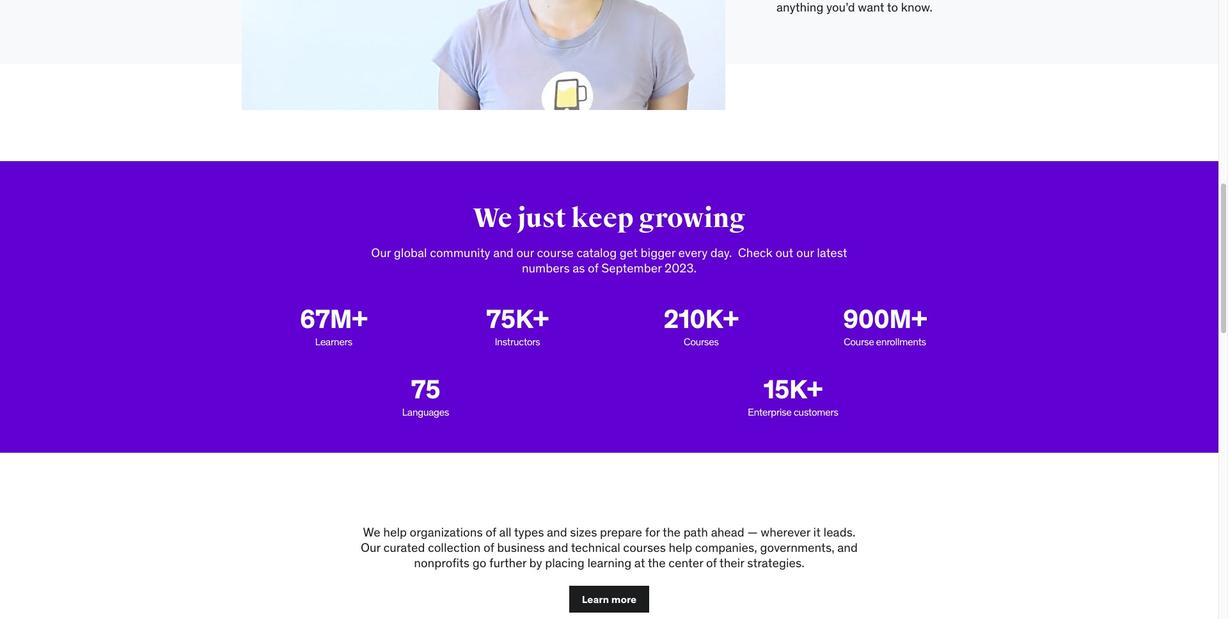 Task type: vqa. For each thing, say whether or not it's contained in the screenshot.
20
no



Task type: locate. For each thing, give the bounding box(es) containing it.
leads.
[[824, 525, 856, 540]]

september
[[602, 260, 662, 276]]

numbers
[[522, 260, 570, 276]]

sizes
[[570, 525, 597, 540]]

210k+ courses
[[664, 303, 739, 348]]

our
[[517, 245, 534, 260], [797, 245, 814, 260]]

0 vertical spatial we
[[473, 202, 512, 235]]

technical
[[571, 540, 620, 555]]

and inside our global community and our course catalog get bigger every day.  check out our latest numbers as of september 2023.
[[493, 245, 514, 260]]

900m+ course enrollments
[[843, 303, 927, 348]]

curated
[[384, 540, 425, 555]]

the right at
[[648, 555, 666, 571]]

67m+ learners
[[300, 303, 368, 348]]

75 languages
[[402, 374, 449, 419]]

of inside our global community and our course catalog get bigger every day.  check out our latest numbers as of september 2023.
[[588, 260, 599, 276]]

1 vertical spatial the
[[648, 555, 666, 571]]

just
[[518, 202, 566, 235]]

we for we just keep growing
[[473, 202, 512, 235]]

we inside we help organizations of all types and sizes prepare for the path ahead — wherever it leads. our curated collection of business and technical courses help companies, governments, and nonprofits go further by placing learning at the center of their strategies.
[[363, 525, 381, 540]]

0 vertical spatial our
[[371, 245, 391, 260]]

the right for on the right
[[663, 525, 681, 540]]

help left organizations
[[383, 525, 407, 540]]

67m+
[[300, 303, 368, 335]]

1 horizontal spatial we
[[473, 202, 512, 235]]

types
[[514, 525, 544, 540]]

our left course
[[517, 245, 534, 260]]

our
[[371, 245, 391, 260], [361, 540, 381, 555]]

at
[[635, 555, 645, 571]]

keep
[[571, 202, 634, 235]]

global
[[394, 245, 427, 260]]

of
[[588, 260, 599, 276], [486, 525, 496, 540], [484, 540, 494, 555], [706, 555, 717, 571]]

for
[[645, 525, 660, 540]]

our right out
[[797, 245, 814, 260]]

help right for on the right
[[669, 540, 692, 555]]

learn more link
[[569, 586, 650, 613]]

more
[[612, 593, 637, 606]]

ahead
[[711, 525, 745, 540]]

growing
[[639, 202, 746, 235]]

15k+
[[764, 374, 823, 406]]

and
[[493, 245, 514, 260], [547, 525, 567, 540], [548, 540, 568, 555], [838, 540, 858, 555]]

wherever
[[761, 525, 811, 540]]

learn more
[[582, 593, 637, 606]]

—
[[748, 525, 758, 540]]

catalog
[[577, 245, 617, 260]]

course
[[537, 245, 574, 260]]

75k+
[[486, 303, 549, 335]]

languages
[[402, 406, 449, 419]]

2 our from the left
[[797, 245, 814, 260]]

customers
[[794, 406, 839, 419]]

and right community
[[493, 245, 514, 260]]

we
[[473, 202, 512, 235], [363, 525, 381, 540]]

1 horizontal spatial our
[[797, 245, 814, 260]]

1 horizontal spatial help
[[669, 540, 692, 555]]

0 horizontal spatial help
[[383, 525, 407, 540]]

every
[[679, 245, 708, 260]]

the
[[663, 525, 681, 540], [648, 555, 666, 571]]

we left curated
[[363, 525, 381, 540]]

learners
[[315, 335, 352, 348]]

center
[[669, 555, 704, 571]]

all
[[499, 525, 512, 540]]

1 vertical spatial our
[[361, 540, 381, 555]]

our left curated
[[361, 540, 381, 555]]

0 horizontal spatial we
[[363, 525, 381, 540]]

our left global
[[371, 245, 391, 260]]

we up community
[[473, 202, 512, 235]]

we help organizations of all types and sizes prepare for the path ahead — wherever it leads. our curated collection of business and technical courses help companies, governments, and nonprofits go further by placing learning at the center of their strategies.
[[361, 525, 858, 571]]

1 vertical spatial we
[[363, 525, 381, 540]]

help
[[383, 525, 407, 540], [669, 540, 692, 555]]

day.
[[711, 245, 732, 260]]

0 horizontal spatial our
[[517, 245, 534, 260]]

learn
[[582, 593, 609, 606]]

course
[[844, 335, 874, 348]]



Task type: describe. For each thing, give the bounding box(es) containing it.
75
[[411, 374, 440, 406]]

further
[[489, 555, 527, 571]]

bigger
[[641, 245, 676, 260]]

and right by
[[548, 540, 568, 555]]

path
[[684, 525, 708, 540]]

community
[[430, 245, 490, 260]]

courses
[[623, 540, 666, 555]]

1 our from the left
[[517, 245, 534, 260]]

governments,
[[760, 540, 835, 555]]

75k+ instructors
[[486, 303, 549, 348]]

learning
[[588, 555, 632, 571]]

courses
[[684, 335, 719, 348]]

as
[[573, 260, 585, 276]]

go
[[473, 555, 486, 571]]

companies,
[[695, 540, 757, 555]]

nonprofits
[[414, 555, 470, 571]]

business
[[497, 540, 545, 555]]

enrollments
[[876, 335, 926, 348]]

strategies.
[[748, 555, 805, 571]]

900m+
[[843, 303, 927, 335]]

210k+
[[664, 303, 739, 335]]

get
[[620, 245, 638, 260]]

enterprise
[[748, 406, 792, 419]]

organizations
[[410, 525, 483, 540]]

and right it
[[838, 540, 858, 555]]

collection
[[428, 540, 481, 555]]

our inside we help organizations of all types and sizes prepare for the path ahead — wherever it leads. our curated collection of business and technical courses help companies, governments, and nonprofits go further by placing learning at the center of their strategies.
[[361, 540, 381, 555]]

placing
[[545, 555, 585, 571]]

prepare
[[600, 525, 642, 540]]

we just keep growing
[[473, 202, 746, 235]]

and left sizes
[[547, 525, 567, 540]]

0 vertical spatial the
[[663, 525, 681, 540]]

their
[[720, 555, 745, 571]]

15k+ enterprise customers
[[748, 374, 839, 419]]

we for we help organizations of all types and sizes prepare for the path ahead — wherever it leads. our curated collection of business and technical courses help companies, governments, and nonprofits go further by placing learning at the center of their strategies.
[[363, 525, 381, 540]]

out
[[776, 245, 794, 260]]

by
[[530, 555, 542, 571]]

instructors
[[495, 335, 540, 348]]

it
[[814, 525, 821, 540]]

our inside our global community and our course catalog get bigger every day.  check out our latest numbers as of september 2023.
[[371, 245, 391, 260]]

2023.
[[665, 260, 697, 276]]

our global community and our course catalog get bigger every day.  check out our latest numbers as of september 2023.
[[371, 245, 848, 276]]

latest
[[817, 245, 848, 260]]



